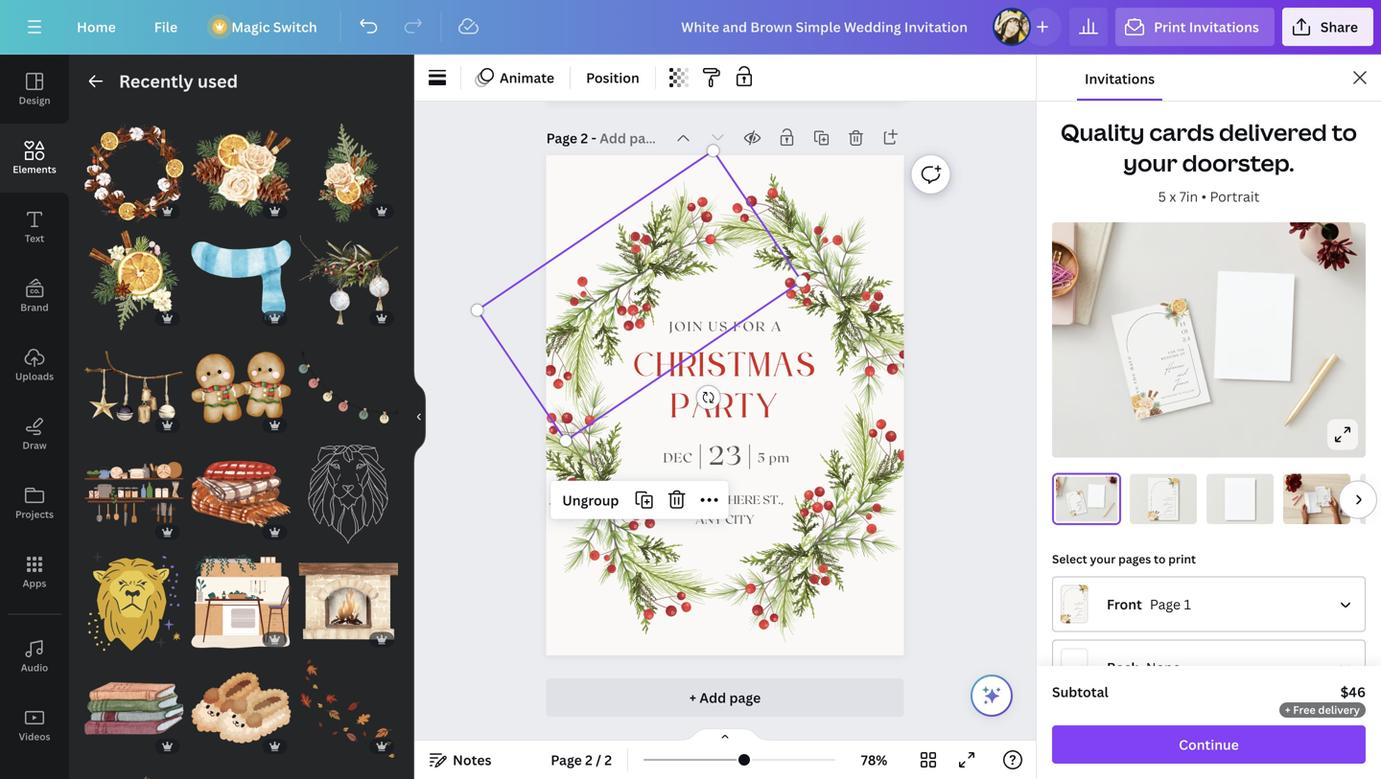 Task type: locate. For each thing, give the bounding box(es) containing it.
1 horizontal spatial 14 01 24 save the date for the wedding of invitation to follow harumi and jamie
[[1317, 490, 1330, 505]]

save left the display preview 5 of the design image
[[1317, 501, 1319, 504]]

save left 'invitation to follow harumi and jamie'
[[1150, 508, 1153, 514]]

party
[[671, 382, 781, 436]]

jamie
[[1173, 374, 1190, 392], [1325, 501, 1328, 504], [1079, 507, 1083, 511], [1167, 508, 1172, 514]]

continue
[[1179, 736, 1239, 754]]

your inside the quality cards delivered to your doorstep. 5 x 7in • portrait
[[1124, 147, 1178, 178]]

date left and jamie
[[1126, 355, 1136, 371]]

5 inside the quality cards delivered to your doorstep. 5 x 7in • portrait
[[1158, 188, 1166, 206]]

for up 'invitation to follow harumi and jamie'
[[1167, 497, 1170, 499]]

+ left free
[[1285, 703, 1291, 718]]

0 horizontal spatial invitations
[[1085, 70, 1155, 88]]

select
[[1052, 551, 1087, 567]]

wedding
[[1161, 353, 1180, 361], [1324, 496, 1327, 497], [1164, 499, 1171, 501], [1077, 502, 1081, 504]]

jamie inside 'invitation to follow harumi and jamie'
[[1167, 508, 1172, 514]]

and jamie
[[1173, 366, 1190, 392]]

save up select
[[1071, 509, 1073, 513]]

to down 14 01 24 save the date
[[1167, 514, 1168, 516]]

for the wedding of up 'invitation to follow harumi and jamie'
[[1164, 497, 1174, 501]]

invitation left the display preview 5 of the design image
[[1322, 504, 1326, 505]]

invitations
[[1189, 18, 1259, 36], [1085, 70, 1155, 88]]

1 horizontal spatial invitations
[[1189, 18, 1259, 36]]

14 left display preview 3 of the design image
[[1174, 487, 1176, 490]]

+ for + free delivery
[[1285, 703, 1291, 718]]

2 left -
[[581, 129, 588, 147]]

home
[[77, 18, 116, 36]]

+ inside + add page button
[[689, 689, 697, 707]]

1
[[1184, 595, 1191, 614]]

videos
[[19, 731, 50, 744]]

select your pages to print element
[[1052, 577, 1366, 696]]

2 left /
[[585, 752, 593, 770]]

78%
[[861, 752, 888, 770]]

to inside the quality cards delivered to your doorstep. 5 x 7in • portrait
[[1332, 117, 1357, 148]]

page left /
[[551, 752, 582, 770]]

hide image
[[413, 371, 426, 463]]

for up and jamie
[[1168, 350, 1177, 355]]

save inside 14 01 24 save the date
[[1150, 508, 1153, 514]]

your left pages on the bottom right of page
[[1090, 551, 1116, 567]]

page left 1
[[1150, 595, 1181, 614]]

2 for /
[[585, 752, 593, 770]]

23
[[709, 439, 743, 471]]

for
[[733, 318, 767, 334], [1168, 350, 1177, 355], [1325, 496, 1327, 496], [1167, 497, 1170, 499], [1078, 502, 1080, 503]]

and up the invitation to follow
[[1176, 366, 1188, 382]]

uploads button
[[0, 331, 69, 400]]

your
[[1124, 147, 1178, 178], [1090, 551, 1116, 567]]

follow right save the date
[[1183, 389, 1195, 395]]

text button
[[0, 193, 69, 262]]

and up select
[[1080, 505, 1082, 509]]

and
[[1176, 366, 1188, 382], [1326, 499, 1328, 502], [1168, 505, 1172, 510], [1080, 505, 1082, 509]]

back
[[1107, 659, 1138, 677]]

24 inside 14 01 24 save the date
[[1174, 493, 1177, 496]]

to
[[1332, 117, 1357, 148], [1178, 392, 1183, 396], [1326, 504, 1327, 504], [1080, 511, 1081, 512], [1167, 514, 1168, 516], [1154, 551, 1166, 567]]

0 vertical spatial your
[[1124, 147, 1178, 178]]

0 vertical spatial page
[[546, 129, 578, 147]]

-
[[591, 129, 597, 147]]

invitation down and jamie
[[1161, 393, 1178, 400]]

pages
[[1119, 551, 1151, 567]]

group
[[84, 112, 184, 223], [192, 112, 291, 223], [299, 124, 398, 223], [84, 219, 184, 330], [192, 219, 291, 330], [299, 219, 398, 330], [84, 326, 184, 437], [192, 326, 291, 437], [299, 326, 398, 437], [299, 434, 398, 545], [84, 445, 184, 545], [192, 445, 291, 545], [84, 541, 184, 652], [192, 541, 291, 652], [299, 541, 398, 652], [84, 648, 184, 759], [192, 648, 291, 759], [299, 659, 398, 759], [84, 755, 184, 780], [264, 755, 287, 778], [371, 755, 394, 778]]

harumi
[[1164, 358, 1186, 376], [1324, 497, 1328, 500], [1164, 501, 1172, 507], [1077, 503, 1082, 507]]

audio button
[[0, 623, 69, 692]]

page left -
[[546, 129, 578, 147]]

to left print at the bottom right of the page
[[1154, 551, 1166, 567]]

print
[[1154, 18, 1186, 36]]

christmas
[[635, 341, 817, 395]]

harumi up print at the bottom right of the page
[[1164, 501, 1172, 507]]

ungroup button
[[555, 485, 627, 516]]

0 vertical spatial invitations
[[1189, 18, 1259, 36]]

14 01 24 save the date for the wedding of invitation to follow harumi and jamie left the display preview 5 of the design image
[[1317, 490, 1330, 505]]

of
[[1180, 352, 1186, 357], [1327, 496, 1328, 497], [1171, 499, 1174, 501], [1081, 502, 1082, 503]]

projects
[[15, 508, 54, 521]]

2 horizontal spatial christmas bouquet with dried orange. image
[[299, 124, 398, 223]]

01 left the display preview 5 of the design image
[[1328, 492, 1329, 493]]

the inside save the date
[[1130, 372, 1139, 384]]

apps button
[[0, 538, 69, 607]]

0 horizontal spatial your
[[1090, 551, 1116, 567]]

$46
[[1341, 683, 1366, 702]]

back none
[[1107, 659, 1181, 677]]

save left the invitation to follow
[[1133, 385, 1143, 402]]

1 horizontal spatial your
[[1124, 147, 1178, 178]]

01 up select
[[1081, 497, 1082, 499]]

used
[[197, 70, 238, 93]]

and inside 'invitation to follow harumi and jamie'
[[1168, 505, 1172, 510]]

subtotal
[[1052, 683, 1109, 702]]

to inside the invitation to follow
[[1178, 392, 1183, 396]]

1 vertical spatial page
[[1150, 595, 1181, 614]]

invitations inside invitations button
[[1085, 70, 1155, 88]]

jamie right save the date
[[1173, 374, 1190, 392]]

display preview 5 of the design image
[[1360, 474, 1381, 524]]

+ add page button
[[546, 679, 904, 718]]

date
[[1126, 355, 1136, 371], [1317, 495, 1318, 498], [1150, 495, 1153, 501], [1069, 503, 1071, 506]]

+ left add
[[689, 689, 697, 707]]

14
[[1179, 320, 1187, 329], [1174, 487, 1176, 490], [1328, 490, 1329, 492], [1080, 495, 1082, 497]]

invitations up quality on the right of page
[[1085, 70, 1155, 88]]

your up x
[[1124, 147, 1178, 178]]

2 right /
[[605, 752, 612, 770]]

wedding up select
[[1077, 502, 1081, 504]]

to down and jamie
[[1178, 392, 1183, 396]]

date left 'invitation to follow harumi and jamie'
[[1150, 495, 1153, 501]]

14 up select
[[1080, 495, 1082, 497]]

01 left display preview 3 of the design image
[[1174, 490, 1176, 493]]

follow up select
[[1081, 510, 1084, 511]]

st.,
[[763, 493, 784, 507]]

of down 14 01 24
[[1180, 352, 1186, 357]]

1 horizontal spatial 5
[[1158, 188, 1166, 206]]

notes
[[453, 752, 492, 770]]

0 horizontal spatial 14 01 24 save the date for the wedding of invitation to follow harumi and jamie
[[1069, 495, 1084, 513]]

and up print at the bottom right of the page
[[1168, 505, 1172, 510]]

24 up and jamie
[[1182, 335, 1191, 345]]

christmas lights hanging strings. image
[[299, 338, 398, 437]]

homely kitchen interior with bar stools, modern table and food ingredients on it. hygge design of dining room. cozy and comfortable minimalist cooking area. vector illustration in flat style image
[[192, 552, 291, 652]]

78% button
[[843, 745, 906, 776]]

print invitations button
[[1116, 8, 1275, 46]]

14 01 24 save the date for the wedding of invitation to follow harumi and jamie up select
[[1069, 495, 1084, 513]]

14 01 24 save the date for the wedding of invitation to follow harumi and jamie
[[1317, 490, 1330, 505], [1069, 495, 1084, 513]]

1 horizontal spatial +
[[1285, 703, 1291, 718]]

position
[[586, 69, 640, 87]]

animate button
[[469, 62, 562, 93]]

1 vertical spatial invitations
[[1085, 70, 1155, 88]]

jamie up print at the bottom right of the page
[[1167, 508, 1172, 514]]

5 left x
[[1158, 188, 1166, 206]]

24 up print at the bottom right of the page
[[1174, 493, 1177, 496]]

a
[[771, 318, 783, 334]]

5 left pm
[[758, 450, 766, 465]]

christmas bouquet with dried orange. image
[[192, 124, 291, 223], [299, 124, 398, 223], [84, 231, 184, 330]]

free
[[1293, 703, 1316, 718]]

1 vertical spatial for the wedding of
[[1164, 497, 1174, 501]]

harumi inside 'invitation to follow harumi and jamie'
[[1164, 501, 1172, 507]]

14 up and jamie
[[1179, 320, 1187, 329]]

date up select
[[1069, 503, 1071, 506]]

wedding left the display preview 5 of the design image
[[1324, 496, 1327, 497]]

us
[[708, 318, 729, 334]]

harumi up the invitation to follow
[[1164, 358, 1186, 376]]

the
[[1177, 348, 1185, 353], [1130, 372, 1139, 384], [1327, 495, 1328, 496], [1171, 497, 1174, 499], [1317, 499, 1319, 501], [1080, 501, 1082, 502], [1150, 502, 1153, 507], [1070, 506, 1072, 509]]

page inside button
[[551, 752, 582, 770]]

delivery
[[1318, 703, 1360, 718]]

0 vertical spatial 5
[[1158, 188, 1166, 206]]

doorstep.
[[1182, 147, 1295, 178]]

follow
[[1183, 389, 1195, 395], [1327, 504, 1329, 504], [1081, 510, 1084, 511], [1169, 514, 1173, 516]]

invitations right print
[[1189, 18, 1259, 36]]

videos button
[[0, 692, 69, 761]]

falling leaves cozy autumn charm image
[[299, 659, 398, 759]]

to right delivered
[[1332, 117, 1357, 148]]

to inside 'invitation to follow harumi and jamie'
[[1167, 514, 1168, 516]]

canva assistant image
[[980, 685, 1003, 708]]

01 up and jamie
[[1181, 327, 1189, 337]]

quality cards delivered to your doorstep. 5 x 7in • portrait
[[1061, 117, 1357, 206]]

invitation
[[1161, 393, 1178, 400], [1322, 504, 1326, 505], [1077, 511, 1080, 512], [1160, 514, 1167, 516]]

14 inside 14 01 24
[[1179, 320, 1187, 329]]

0 horizontal spatial christmas bouquet with dried orange. image
[[84, 231, 184, 330]]

2 vertical spatial page
[[551, 752, 582, 770]]

for the wedding of
[[1161, 348, 1186, 361], [1164, 497, 1174, 501]]

24
[[1182, 335, 1191, 345], [1174, 493, 1177, 496], [1328, 493, 1330, 495], [1081, 498, 1083, 501]]

select your pages to print
[[1052, 551, 1196, 567]]

01
[[1181, 327, 1189, 337], [1174, 490, 1176, 493], [1328, 492, 1329, 493], [1081, 497, 1082, 499]]

for the wedding of down 14 01 24
[[1161, 348, 1186, 361]]

follow down 14 01 24 save the date
[[1169, 514, 1173, 516]]

2
[[581, 129, 588, 147], [585, 752, 593, 770], [605, 752, 612, 770]]

any
[[695, 512, 723, 527]]

of up select
[[1081, 502, 1082, 503]]

0 horizontal spatial +
[[689, 689, 697, 707]]

for left the display preview 5 of the design image
[[1325, 496, 1327, 496]]

wedding up and jamie
[[1161, 353, 1180, 361]]

wedding up 'invitation to follow harumi and jamie'
[[1164, 499, 1171, 501]]

1 vertical spatial 5
[[758, 450, 766, 465]]

of left the display preview 5 of the design image
[[1327, 496, 1328, 497]]

for left a
[[733, 318, 767, 334]]

invitation down 14 01 24 save the date
[[1160, 514, 1167, 516]]

14 inside 14 01 24 save the date
[[1174, 487, 1176, 490]]

01 inside 14 01 24 save the date
[[1174, 490, 1176, 493]]

draw button
[[0, 400, 69, 469]]



Task type: describe. For each thing, give the bounding box(es) containing it.
magic
[[231, 18, 270, 36]]

projects button
[[0, 469, 69, 538]]

side panel tab list
[[0, 55, 69, 780]]

2 for -
[[581, 129, 588, 147]]

invitations inside print invitations dropdown button
[[1189, 18, 1259, 36]]

audio
[[21, 662, 48, 675]]

dec
[[663, 450, 693, 465]]

harumi left the display preview 5 of the design image
[[1324, 497, 1328, 500]]

elements
[[13, 163, 56, 176]]

warm indoor slippers image
[[192, 659, 291, 759]]

24 left the display preview 5 of the design image
[[1328, 493, 1330, 495]]

14 left the display preview 5 of the design image
[[1328, 490, 1329, 492]]

city
[[725, 512, 755, 527]]

•
[[1202, 188, 1207, 206]]

save the date
[[1126, 355, 1143, 402]]

14 01 24
[[1179, 320, 1191, 345]]

recently used
[[119, 70, 238, 93]]

notes button
[[422, 745, 499, 776]]

and left the display preview 5 of the design image
[[1326, 499, 1328, 502]]

file button
[[139, 8, 193, 46]]

123
[[667, 493, 685, 507]]

quality
[[1061, 117, 1145, 148]]

page for page 2 -
[[546, 129, 578, 147]]

jamie up select
[[1079, 507, 1083, 511]]

0 vertical spatial for the wedding of
[[1161, 348, 1186, 361]]

Page title text field
[[600, 129, 662, 148]]

text
[[25, 232, 44, 245]]

pm
[[769, 450, 790, 465]]

Design title text field
[[666, 8, 985, 46]]

invitation inside 'invitation to follow harumi and jamie'
[[1160, 514, 1167, 516]]

page 2 / 2
[[551, 752, 612, 770]]

magic switch
[[231, 18, 317, 36]]

uploads
[[15, 370, 54, 383]]

elements button
[[0, 124, 69, 193]]

save inside save the date
[[1133, 385, 1143, 402]]

brand button
[[0, 262, 69, 331]]

and inside and jamie
[[1176, 366, 1188, 382]]

page for page 2 / 2
[[551, 752, 582, 770]]

print invitations
[[1154, 18, 1259, 36]]

fragrant natural vine wreath decorated with dried orange fruits, cotton flowers, cinnamon, anise, and rosehip berries. christmas wreath. image
[[84, 124, 184, 223]]

christmas ornaments image
[[84, 338, 184, 437]]

star sign leo image
[[84, 552, 184, 652]]

show pages image
[[679, 728, 771, 743]]

5 pm
[[758, 450, 790, 465]]

draw
[[22, 439, 47, 452]]

0 horizontal spatial 5
[[758, 450, 766, 465]]

watercolor fireplace illustration image
[[299, 552, 398, 652]]

date left the display preview 5 of the design image
[[1317, 495, 1318, 498]]

01 inside 14 01 24
[[1181, 327, 1189, 337]]

invitation to follow
[[1161, 389, 1195, 400]]

switch
[[273, 18, 317, 36]]

brand
[[20, 301, 49, 314]]

share
[[1321, 18, 1358, 36]]

home link
[[61, 8, 131, 46]]

add
[[700, 689, 726, 707]]

page 2 -
[[546, 129, 600, 147]]

harumi up select
[[1077, 503, 1082, 507]]

print
[[1169, 551, 1196, 567]]

watercolor gingerbread image
[[192, 338, 291, 437]]

/
[[596, 752, 601, 770]]

date inside save the date
[[1126, 355, 1136, 371]]

watercolor books image
[[84, 659, 184, 759]]

24 up select
[[1081, 498, 1083, 501]]

position button
[[579, 62, 647, 93]]

recently
[[119, 70, 193, 93]]

watercolor  christmas decorated twig illustration image
[[299, 231, 398, 330]]

main menu bar
[[0, 0, 1381, 55]]

portrait
[[1210, 188, 1260, 206]]

design button
[[0, 55, 69, 124]]

jamie left the display preview 5 of the design image
[[1325, 501, 1328, 504]]

apps
[[23, 577, 46, 590]]

to left the display preview 5 of the design image
[[1326, 504, 1327, 504]]

+ free delivery
[[1285, 703, 1360, 718]]

ungroup
[[562, 491, 619, 510]]

invitation up select
[[1077, 511, 1080, 512]]

page 2 / 2 button
[[543, 745, 620, 776]]

of up 'invitation to follow harumi and jamie'
[[1171, 499, 1174, 501]]

+ for + add page
[[689, 689, 697, 707]]

none
[[1146, 659, 1181, 677]]

the inside 14 01 24 save the date
[[1150, 502, 1153, 507]]

x
[[1170, 188, 1176, 206]]

to up select
[[1080, 511, 1081, 512]]

123 anywhere st., any city
[[667, 493, 784, 527]]

kitchen shelves illustration image
[[84, 445, 184, 545]]

magic switch button
[[201, 8, 333, 46]]

invitation inside the invitation to follow
[[1161, 393, 1178, 400]]

page
[[729, 689, 761, 707]]

1 horizontal spatial christmas bouquet with dried orange. image
[[192, 124, 291, 223]]

follow inside 'invitation to follow harumi and jamie'
[[1169, 514, 1173, 516]]

front page 1
[[1107, 595, 1191, 614]]

24 inside 14 01 24
[[1182, 335, 1191, 345]]

display preview 3 of the design image
[[1207, 474, 1274, 524]]

+ add page
[[689, 689, 761, 707]]

simple cute study close up posters image
[[84, 766, 184, 780]]

anywhere
[[687, 493, 761, 507]]

join
[[669, 318, 704, 334]]

follow inside the invitation to follow
[[1183, 389, 1195, 395]]

invitation to follow harumi and jamie
[[1160, 501, 1173, 516]]

share button
[[1282, 8, 1374, 46]]

cards
[[1150, 117, 1214, 148]]

file
[[154, 18, 178, 36]]

delivered
[[1219, 117, 1327, 148]]

blue cozy winter scarf watercolor image
[[192, 231, 291, 330]]

date inside 14 01 24 save the date
[[1150, 495, 1153, 501]]

watercolor cozy blankets image
[[192, 445, 291, 545]]

continue button
[[1052, 726, 1366, 765]]

14 01 24 save the date
[[1150, 487, 1177, 514]]

invitations button
[[1077, 55, 1163, 101]]

animate
[[500, 69, 555, 87]]

for up select
[[1078, 502, 1080, 503]]

front
[[1107, 595, 1142, 614]]

design
[[19, 94, 50, 107]]

join us for a
[[669, 318, 783, 334]]

1 vertical spatial your
[[1090, 551, 1116, 567]]

follow left the display preview 5 of the design image
[[1327, 504, 1329, 504]]



Task type: vqa. For each thing, say whether or not it's contained in the screenshot.
get canva pro Button at the top of page
no



